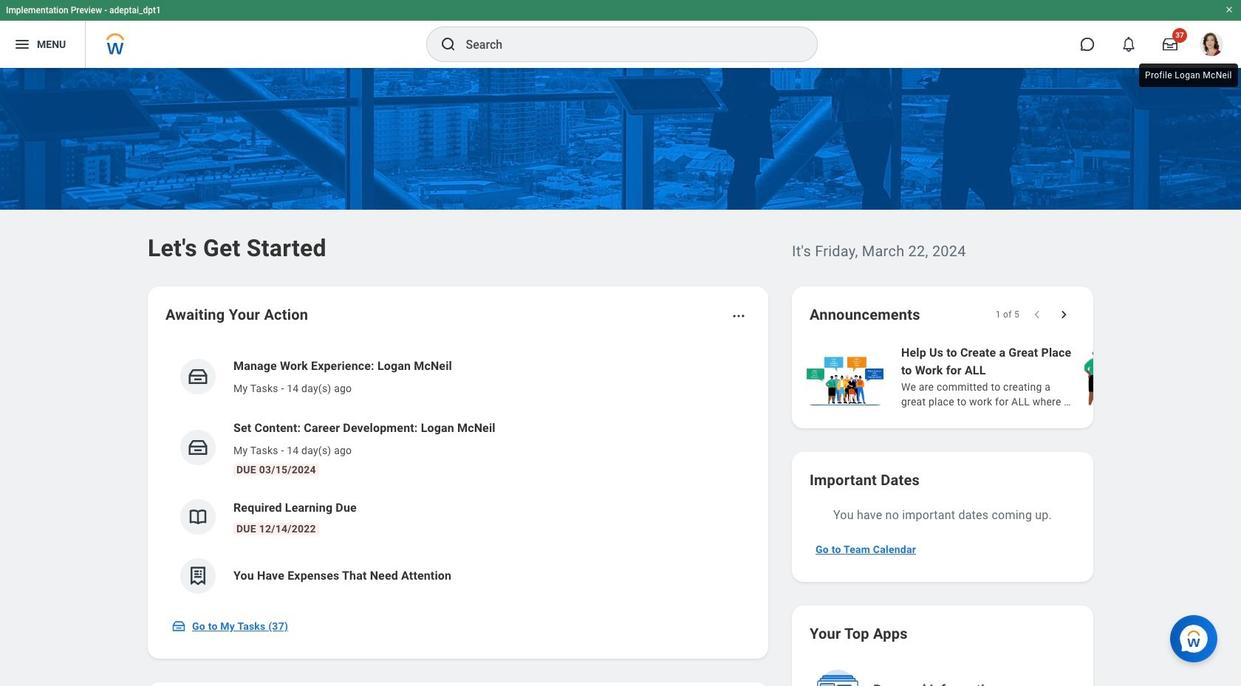 Task type: locate. For each thing, give the bounding box(es) containing it.
1 horizontal spatial list
[[804, 343, 1241, 411]]

tooltip
[[1136, 61, 1241, 90]]

inbox image
[[187, 366, 209, 388], [171, 619, 186, 634]]

0 horizontal spatial list
[[165, 346, 751, 606]]

book open image
[[187, 506, 209, 528]]

chevron left small image
[[1030, 307, 1045, 322]]

main content
[[0, 68, 1241, 686]]

1 horizontal spatial inbox image
[[187, 366, 209, 388]]

list
[[804, 343, 1241, 411], [165, 346, 751, 606]]

0 horizontal spatial inbox image
[[171, 619, 186, 634]]

dashboard expenses image
[[187, 565, 209, 587]]

chevron right small image
[[1056, 307, 1071, 322]]

inbox large image
[[1163, 37, 1178, 52]]

Search Workday  search field
[[466, 28, 786, 61]]

banner
[[0, 0, 1241, 68]]

status
[[996, 309, 1019, 321]]



Task type: vqa. For each thing, say whether or not it's contained in the screenshot.
34 button
no



Task type: describe. For each thing, give the bounding box(es) containing it.
inbox image
[[187, 437, 209, 459]]

notifications large image
[[1121, 37, 1136, 52]]

profile logan mcneil image
[[1200, 33, 1223, 59]]

related actions image
[[731, 309, 746, 324]]

0 vertical spatial inbox image
[[187, 366, 209, 388]]

search image
[[439, 35, 457, 53]]

close environment banner image
[[1225, 5, 1234, 14]]

1 vertical spatial inbox image
[[171, 619, 186, 634]]

justify image
[[13, 35, 31, 53]]



